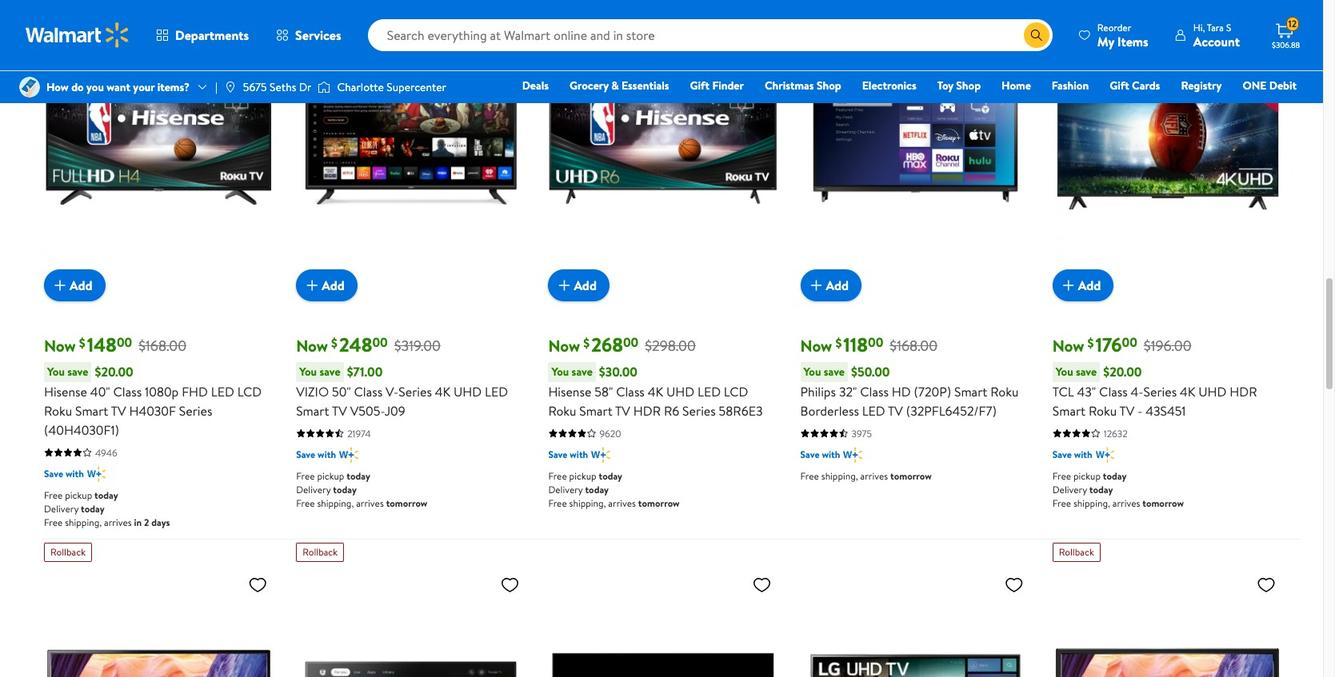 Task type: describe. For each thing, give the bounding box(es) containing it.
hisense 40" class 1080p fhd led lcd roku smart tv h4030f series (40h4030f1) image
[[44, 0, 274, 289]]

4k inside the you save $30.00 hisense 58" class 4k uhd led lcd roku smart tv hdr r6 series 58r6e3
[[648, 383, 663, 401]]

$298.00
[[645, 336, 696, 356]]

$50.00
[[851, 363, 890, 381]]

roku inside the you save $30.00 hisense 58" class 4k uhd led lcd roku smart tv hdr r6 series 58r6e3
[[548, 402, 576, 420]]

add button for 248
[[296, 269, 357, 301]]

rollback for gpx 32" dled tv, te3219b image
[[50, 546, 86, 559]]

electronics link
[[855, 77, 924, 94]]

add button for 176
[[1053, 269, 1114, 301]]

$71.00
[[347, 363, 383, 381]]

walmart plus image for 248
[[339, 447, 358, 463]]

now $ 118 00 $168.00
[[801, 331, 938, 358]]

seths
[[270, 79, 296, 95]]

dr
[[299, 79, 312, 95]]

$168.00 for 148
[[139, 336, 186, 356]]

now for 268
[[548, 335, 580, 357]]

4-
[[1131, 383, 1144, 401]]

$30.00
[[599, 363, 638, 381]]

departments
[[175, 26, 249, 44]]

essentials
[[622, 78, 669, 94]]

3975
[[852, 427, 872, 441]]

debit
[[1270, 78, 1297, 94]]

-
[[1138, 402, 1143, 420]]

hi,
[[1194, 20, 1205, 34]]

christmas shop
[[765, 78, 842, 94]]

40"
[[90, 383, 110, 401]]

you for 176
[[1056, 364, 1073, 380]]

grocery & essentials link
[[563, 77, 677, 94]]

00 for 148
[[117, 334, 132, 351]]

$319.00
[[394, 336, 441, 356]]

21974
[[347, 427, 371, 441]]

arrives for 268
[[608, 497, 636, 510]]

58r6e3
[[719, 402, 763, 420]]

uhd inside the you save $30.00 hisense 58" class 4k uhd led lcd roku smart tv hdr r6 series 58r6e3
[[666, 383, 695, 401]]

tv for 248
[[332, 402, 347, 420]]

ilive 23.6" led tv/dvd combo, itde2490b image
[[1053, 569, 1283, 678]]

charlotte supercenter
[[337, 79, 446, 95]]

save for 118
[[824, 364, 845, 380]]

248
[[339, 331, 372, 358]]

00 for 118
[[868, 334, 884, 351]]

class for 268
[[616, 383, 645, 401]]

you for 148
[[47, 364, 65, 380]]

save for 248
[[296, 448, 315, 461]]

add to cart image for 268
[[555, 276, 574, 295]]

176
[[1096, 331, 1122, 358]]

add for 268
[[574, 277, 597, 294]]

delivery for 268
[[548, 483, 583, 497]]

$ for 248
[[331, 334, 338, 352]]

tv inside you save $20.00 tcl 43" class 4-series 4k uhd hdr smart roku tv - 43s451
[[1120, 402, 1135, 420]]

pickup for 148
[[65, 489, 92, 502]]

12
[[1289, 17, 1297, 31]]

gift cards
[[1110, 78, 1160, 94]]

tomorrow for 268
[[638, 497, 680, 510]]

rollback for philips 43" class 4k ultra hd (2160p) google smart led tv (43pul7652/f7) image
[[303, 546, 338, 559]]

deals
[[522, 78, 549, 94]]

50"
[[332, 383, 351, 401]]

pickup for 268
[[569, 469, 597, 483]]

gpx 32" dled tv, te3219b image
[[44, 569, 274, 678]]

save with for 118
[[801, 448, 840, 461]]

hisense for 148
[[44, 383, 87, 401]]

charlotte
[[337, 79, 384, 95]]

toy shop
[[937, 78, 981, 94]]

cards
[[1132, 78, 1160, 94]]

save for 176
[[1076, 364, 1097, 380]]

delivery for 176
[[1053, 483, 1087, 497]]

reorder my items
[[1098, 20, 1149, 50]]

smart for 248
[[296, 402, 329, 420]]

lg 43" class 4k uhd 2160p webos smart tv - 43uq7070zud image
[[801, 569, 1030, 678]]

(40h4030f1)
[[44, 421, 119, 439]]

4946
[[95, 446, 117, 460]]

shipping, for 148
[[65, 516, 102, 530]]

you save $20.00 hisense 40" class 1080p fhd led lcd roku smart tv h4030f series (40h4030f1)
[[44, 363, 262, 439]]

2
[[144, 516, 149, 530]]

add for 118
[[826, 277, 849, 294]]

Walmart Site-Wide search field
[[368, 19, 1053, 51]]

$306.88
[[1272, 39, 1300, 50]]

add to favorites list, tcl 43" class 4-series 4k uhd hdr led smart roku tv - 43s453 (new) image
[[753, 575, 772, 595]]

now $ 148 00 $168.00
[[44, 331, 186, 358]]

 image for charlotte supercenter
[[318, 79, 331, 95]]

supercenter
[[387, 79, 446, 95]]

walmart+ link
[[1242, 99, 1304, 117]]

now for 176
[[1053, 335, 1085, 357]]

do
[[71, 79, 84, 95]]

tv for 118
[[888, 402, 903, 420]]

want
[[107, 79, 130, 95]]

you save $71.00 vizio 50" class v-series 4k uhd led smart tv v505-j09
[[296, 363, 508, 420]]

roku inside the you save $20.00 hisense 40" class 1080p fhd led lcd roku smart tv h4030f series (40h4030f1)
[[44, 402, 72, 420]]

one debit walmart+
[[1243, 78, 1297, 116]]

43s451
[[1146, 402, 1186, 420]]

how
[[46, 79, 69, 95]]

walmart plus image
[[87, 466, 106, 482]]

Search search field
[[368, 19, 1053, 51]]

my
[[1098, 32, 1115, 50]]

hd
[[892, 383, 911, 401]]

vizio
[[296, 383, 329, 401]]

v505-
[[350, 402, 385, 420]]

series inside you save $20.00 tcl 43" class 4-series 4k uhd hdr smart roku tv - 43s451
[[1144, 383, 1177, 401]]

save for 118
[[801, 448, 820, 461]]

00 for 268
[[623, 334, 639, 351]]

roku inside "you save $50.00 philips 32" class hd (720p) smart roku borderless led tv (32pfl6452/f7)"
[[991, 383, 1019, 401]]

tcl
[[1053, 383, 1074, 401]]

with for 118
[[822, 448, 840, 461]]

finder
[[712, 78, 744, 94]]

5675 seths dr
[[243, 79, 312, 95]]

$ for 176
[[1088, 334, 1094, 352]]

grocery
[[570, 78, 609, 94]]

148
[[87, 331, 117, 358]]

tomorrow for 176
[[1143, 497, 1184, 510]]

uhd for 248
[[454, 383, 482, 401]]

pickup for 176
[[1074, 469, 1101, 483]]

you for 118
[[804, 364, 821, 380]]

with for 248
[[318, 448, 336, 461]]

tomorrow for 248
[[386, 497, 428, 510]]

add button for 148
[[44, 269, 105, 301]]

class for 176
[[1099, 383, 1128, 401]]

one
[[1243, 78, 1267, 94]]

registry
[[1181, 78, 1222, 94]]

save with for 268
[[548, 448, 588, 461]]

tv for 148
[[111, 402, 126, 420]]

$ for 268
[[583, 334, 590, 352]]

add button for 268
[[548, 269, 610, 301]]

h4030f
[[129, 402, 176, 420]]

add for 148
[[70, 277, 92, 294]]

now $ 248 00 $319.00
[[296, 331, 441, 358]]

rollback for ilive 23.6" led tv/dvd combo, itde2490b image at the bottom right of the page
[[1059, 546, 1094, 559]]

arrives for 248
[[356, 497, 384, 510]]

$20.00 for 148
[[95, 363, 133, 381]]

(32pfl6452/f7)
[[906, 402, 997, 420]]

gift for gift finder
[[690, 78, 710, 94]]

(720p)
[[914, 383, 951, 401]]

43"
[[1077, 383, 1096, 401]]

free shipping, arrives tomorrow
[[801, 469, 932, 483]]

gift finder link
[[683, 77, 751, 94]]

v-
[[386, 383, 399, 401]]

you save $30.00 hisense 58" class 4k uhd led lcd roku smart tv hdr r6 series 58r6e3
[[548, 363, 763, 420]]

save for 148
[[44, 467, 63, 481]]

arrives for 148
[[104, 516, 132, 530]]

led inside you save $71.00 vizio 50" class v-series 4k uhd led smart tv v505-j09
[[485, 383, 508, 401]]

toy shop link
[[930, 77, 988, 94]]

class for 248
[[354, 383, 383, 401]]

philips
[[801, 383, 836, 401]]

$ for 118
[[836, 334, 842, 352]]

12632
[[1104, 427, 1128, 441]]

gift finder
[[690, 78, 744, 94]]

series inside the you save $20.00 hisense 40" class 1080p fhd led lcd roku smart tv h4030f series (40h4030f1)
[[179, 402, 212, 420]]

9620
[[600, 427, 621, 441]]



Task type: vqa. For each thing, say whether or not it's contained in the screenshot.
1st the What from the top of the page
no



Task type: locate. For each thing, give the bounding box(es) containing it.
uhd right 4-
[[1199, 383, 1227, 401]]

tv inside you save $71.00 vizio 50" class v-series 4k uhd led smart tv v505-j09
[[332, 402, 347, 420]]

2 now from the left
[[296, 335, 328, 357]]

now left 248
[[296, 335, 328, 357]]

save left $30.00
[[572, 364, 593, 380]]

1 lcd from the left
[[237, 383, 262, 401]]

save with
[[296, 448, 336, 461], [548, 448, 588, 461], [801, 448, 840, 461], [1053, 448, 1093, 461], [44, 467, 84, 481]]

0 horizontal spatial add to cart image
[[50, 276, 70, 295]]

tv down hd
[[888, 402, 903, 420]]

1 save from the left
[[67, 364, 88, 380]]

led inside the you save $30.00 hisense 58" class 4k uhd led lcd roku smart tv hdr r6 series 58r6e3
[[698, 383, 721, 401]]

gift left the finder
[[690, 78, 710, 94]]

deals link
[[515, 77, 556, 94]]

$20.00 for 176
[[1104, 363, 1142, 381]]

tv inside the you save $30.00 hisense 58" class 4k uhd led lcd roku smart tv hdr r6 series 58r6e3
[[615, 402, 630, 420]]

tv for 268
[[615, 402, 630, 420]]

2 lcd from the left
[[724, 383, 748, 401]]

gift cards link
[[1103, 77, 1168, 94]]

smart down 58" at the bottom
[[580, 402, 613, 420]]

now $ 268 00 $298.00
[[548, 331, 696, 358]]

class
[[113, 383, 142, 401], [354, 383, 383, 401], [616, 383, 645, 401], [860, 383, 889, 401], [1099, 383, 1128, 401]]

you up (40h4030f1)
[[47, 364, 65, 380]]

shipping, down 3975 at the right bottom of the page
[[822, 469, 858, 483]]

smart for 268
[[580, 402, 613, 420]]

$ inside now $ 248 00 $319.00
[[331, 334, 338, 352]]

1 horizontal spatial 4k
[[648, 383, 663, 401]]

add to favorites list, philips 43" class 4k ultra hd (2160p) google smart led tv (43pul7652/f7) image
[[500, 575, 520, 595]]

tcl 43" class 4-series 4k uhd hdr led smart roku tv - 43s453 (new) image
[[548, 569, 778, 678]]

3 tv from the left
[[615, 402, 630, 420]]

now left '118'
[[801, 335, 832, 357]]

add button up '118'
[[801, 269, 862, 301]]

$ inside now $ 176 00 $196.00
[[1088, 334, 1094, 352]]

christmas
[[765, 78, 814, 94]]

2 gift from the left
[[1110, 78, 1130, 94]]

5 you from the left
[[1056, 364, 1073, 380]]

tara
[[1207, 20, 1224, 34]]

$ inside now $ 118 00 $168.00
[[836, 334, 842, 352]]

save inside the you save $30.00 hisense 58" class 4k uhd led lcd roku smart tv hdr r6 series 58r6e3
[[572, 364, 593, 380]]

4 $ from the left
[[836, 334, 842, 352]]

you up tcl at right bottom
[[1056, 364, 1073, 380]]

rollback
[[50, 546, 86, 559], [303, 546, 338, 559], [1059, 546, 1094, 559]]

class inside you save $20.00 tcl 43" class 4-series 4k uhd hdr smart roku tv - 43s451
[[1099, 383, 1128, 401]]

smart inside "you save $50.00 philips 32" class hd (720p) smart roku borderless led tv (32pfl6452/f7)"
[[955, 383, 988, 401]]

4k up the 43s451
[[1180, 383, 1196, 401]]

walmart plus image for 118
[[844, 447, 862, 463]]

tv inside "you save $50.00 philips 32" class hd (720p) smart roku borderless led tv (32pfl6452/f7)"
[[888, 402, 903, 420]]

add button for 118
[[801, 269, 862, 301]]

arrives
[[861, 469, 888, 483], [356, 497, 384, 510], [608, 497, 636, 510], [1113, 497, 1140, 510], [104, 516, 132, 530]]

walmart plus image for 176
[[1096, 447, 1115, 463]]

grocery & essentials
[[570, 78, 669, 94]]

$20.00 up 4-
[[1104, 363, 1142, 381]]

home link
[[995, 77, 1038, 94]]

5 $ from the left
[[1088, 334, 1094, 352]]

lcd for 268
[[724, 383, 748, 401]]

$168.00 up "you save $50.00 philips 32" class hd (720p) smart roku borderless led tv (32pfl6452/f7)"
[[890, 336, 938, 356]]

tv inside the you save $20.00 hisense 40" class 1080p fhd led lcd roku smart tv h4030f series (40h4030f1)
[[111, 402, 126, 420]]

1 horizontal spatial hdr
[[1230, 383, 1257, 401]]

home
[[1002, 78, 1031, 94]]

class inside "you save $50.00 philips 32" class hd (720p) smart roku borderless led tv (32pfl6452/f7)"
[[860, 383, 889, 401]]

now $ 176 00 $196.00
[[1053, 331, 1192, 358]]

$168.00
[[139, 336, 186, 356], [890, 336, 938, 356]]

arrives for 176
[[1113, 497, 1140, 510]]

account
[[1194, 32, 1240, 50]]

3 now from the left
[[548, 335, 580, 357]]

uhd
[[454, 383, 482, 401], [666, 383, 695, 401], [1199, 383, 1227, 401]]

2 rollback from the left
[[303, 546, 338, 559]]

2 add from the left
[[322, 277, 345, 294]]

add up '118'
[[826, 277, 849, 294]]

 image
[[19, 77, 40, 98]]

1 horizontal spatial free pickup today delivery today free shipping, arrives tomorrow
[[548, 469, 680, 510]]

2 $168.00 from the left
[[890, 336, 938, 356]]

lcd inside the you save $30.00 hisense 58" class 4k uhd led lcd roku smart tv hdr r6 series 58r6e3
[[724, 383, 748, 401]]

save with for 248
[[296, 448, 336, 461]]

save inside you save $71.00 vizio 50" class v-series 4k uhd led smart tv v505-j09
[[320, 364, 341, 380]]

1 horizontal spatial uhd
[[666, 383, 695, 401]]

smart down 40"
[[75, 402, 108, 420]]

add to favorites list, ilive 23.6" led tv/dvd combo, itde2490b image
[[1257, 575, 1276, 595]]

1 shop from the left
[[817, 78, 842, 94]]

0 horizontal spatial hdr
[[634, 402, 661, 420]]

shipping, for 268
[[569, 497, 606, 510]]

2 save from the left
[[320, 364, 341, 380]]

now inside now $ 248 00 $319.00
[[296, 335, 328, 357]]

1 walmart plus image from the left
[[339, 447, 358, 463]]

hdr inside you save $20.00 tcl 43" class 4-series 4k uhd hdr smart roku tv - 43s451
[[1230, 383, 1257, 401]]

smart inside the you save $30.00 hisense 58" class 4k uhd led lcd roku smart tv hdr r6 series 58r6e3
[[580, 402, 613, 420]]

free pickup today delivery today free shipping, arrives tomorrow for 176
[[1053, 469, 1184, 510]]

00 left $196.00
[[1122, 334, 1138, 351]]

0 horizontal spatial $168.00
[[139, 336, 186, 356]]

1 add button from the left
[[44, 269, 105, 301]]

4k for 176
[[1180, 383, 1196, 401]]

delivery for 148
[[44, 502, 79, 516]]

one debit link
[[1236, 77, 1304, 94]]

4 tv from the left
[[888, 402, 903, 420]]

3 rollback from the left
[[1059, 546, 1094, 559]]

1 add to cart image from the left
[[50, 276, 70, 295]]

days
[[151, 516, 170, 530]]

|
[[215, 79, 218, 95]]

1 hisense from the left
[[44, 383, 87, 401]]

1 class from the left
[[113, 383, 142, 401]]

today
[[347, 469, 370, 483], [599, 469, 623, 483], [1103, 469, 1127, 483], [333, 483, 357, 497], [585, 483, 609, 497], [1090, 483, 1113, 497], [94, 489, 118, 502], [81, 502, 105, 516]]

5 now from the left
[[1053, 335, 1085, 357]]

shop
[[817, 78, 842, 94], [956, 78, 981, 94]]

items
[[1118, 32, 1149, 50]]

borderless
[[801, 402, 859, 420]]

arrives down '12632'
[[1113, 497, 1140, 510]]

0 vertical spatial hdr
[[1230, 383, 1257, 401]]

shipping, down 9620
[[569, 497, 606, 510]]

2 class from the left
[[354, 383, 383, 401]]

1 $168.00 from the left
[[139, 336, 186, 356]]

add to favorites list, gpx 32" dled tv, te3219b image
[[248, 575, 267, 595]]

4 now from the left
[[801, 335, 832, 357]]

 image for 5675 seths dr
[[224, 81, 237, 94]]

add for 176
[[1078, 277, 1101, 294]]

class down $50.00
[[860, 383, 889, 401]]

1080p
[[145, 383, 179, 401]]

toy
[[937, 78, 954, 94]]

hdr inside the you save $30.00 hisense 58" class 4k uhd led lcd roku smart tv hdr r6 series 58r6e3
[[634, 402, 661, 420]]

you
[[86, 79, 104, 95]]

arrives left in
[[104, 516, 132, 530]]

fhd
[[182, 383, 208, 401]]

hisense left 58" at the bottom
[[548, 383, 592, 401]]

smart inside you save $71.00 vizio 50" class v-series 4k uhd led smart tv v505-j09
[[296, 402, 329, 420]]

gift left cards
[[1110, 78, 1130, 94]]

1 you from the left
[[47, 364, 65, 380]]

shipping, down walmart plus icon
[[65, 516, 102, 530]]

1 rollback from the left
[[50, 546, 86, 559]]

class inside the you save $30.00 hisense 58" class 4k uhd led lcd roku smart tv hdr r6 series 58r6e3
[[616, 383, 645, 401]]

4 add button from the left
[[801, 269, 862, 301]]

series inside the you save $30.00 hisense 58" class 4k uhd led lcd roku smart tv hdr r6 series 58r6e3
[[683, 402, 716, 420]]

1 tv from the left
[[111, 402, 126, 420]]

hisense 58" class 4k uhd led lcd roku smart tv hdr r6 series 58r6e3 image
[[548, 0, 778, 289]]

shipping, down '12632'
[[1074, 497, 1110, 510]]

2 $20.00 from the left
[[1104, 363, 1142, 381]]

2 00 from the left
[[372, 334, 388, 351]]

1 horizontal spatial lcd
[[724, 383, 748, 401]]

arrives inside free pickup today delivery today free shipping, arrives in 2 days
[[104, 516, 132, 530]]

vizio 50" class v-series 4k uhd led smart tv v505-j09 image
[[296, 0, 526, 289]]

arrives down 21974
[[356, 497, 384, 510]]

00 for 176
[[1122, 334, 1138, 351]]

save for 268
[[548, 448, 568, 461]]

free pickup today delivery today free shipping, arrives tomorrow down '12632'
[[1053, 469, 1184, 510]]

2 tv from the left
[[332, 402, 347, 420]]

32"
[[839, 383, 857, 401]]

1 horizontal spatial $20.00
[[1104, 363, 1142, 381]]

save inside the you save $20.00 hisense 40" class 1080p fhd led lcd roku smart tv h4030f series (40h4030f1)
[[67, 364, 88, 380]]

2 shop from the left
[[956, 78, 981, 94]]

lcd
[[237, 383, 262, 401], [724, 383, 748, 401]]

now for 148
[[44, 335, 76, 357]]

free pickup today delivery today free shipping, arrives tomorrow down 9620
[[548, 469, 680, 510]]

1 00 from the left
[[117, 334, 132, 351]]

arrives down 9620
[[608, 497, 636, 510]]

lcd for 148
[[237, 383, 262, 401]]

00 inside now $ 248 00 $319.00
[[372, 334, 388, 351]]

free pickup today delivery today free shipping, arrives tomorrow
[[296, 469, 428, 510], [548, 469, 680, 510], [1053, 469, 1184, 510]]

3 00 from the left
[[623, 334, 639, 351]]

1 horizontal spatial $168.00
[[890, 336, 938, 356]]

items?
[[157, 79, 190, 95]]

pickup inside free pickup today delivery today free shipping, arrives in 2 days
[[65, 489, 92, 502]]

you up the philips
[[804, 364, 821, 380]]

series up j09
[[399, 383, 432, 401]]

smart up (32pfl6452/f7)
[[955, 383, 988, 401]]

tv
[[111, 402, 126, 420], [332, 402, 347, 420], [615, 402, 630, 420], [888, 402, 903, 420], [1120, 402, 1135, 420]]

118
[[844, 331, 868, 358]]

walmart image
[[26, 22, 130, 48]]

smart for 176
[[1053, 402, 1086, 420]]

save for 176
[[1053, 448, 1072, 461]]

2 add to cart image from the left
[[807, 276, 826, 295]]

00 up $30.00
[[623, 334, 639, 351]]

your
[[133, 79, 155, 95]]

walmart plus image for 268
[[591, 447, 610, 463]]

departments button
[[142, 16, 263, 54]]

class left 4-
[[1099, 383, 1128, 401]]

 image
[[318, 79, 331, 95], [224, 81, 237, 94]]

hisense left 40"
[[44, 383, 87, 401]]

add to cart image for 148
[[50, 276, 70, 295]]

$ left 176
[[1088, 334, 1094, 352]]

now left 148
[[44, 335, 76, 357]]

2 4k from the left
[[648, 383, 663, 401]]

hisense inside the you save $30.00 hisense 58" class 4k uhd led lcd roku smart tv hdr r6 series 58r6e3
[[548, 383, 592, 401]]

you for 268
[[552, 364, 569, 380]]

add up 248
[[322, 277, 345, 294]]

1 $ from the left
[[79, 334, 85, 352]]

walmart plus image down 21974
[[339, 447, 358, 463]]

how do you want your items?
[[46, 79, 190, 95]]

4 class from the left
[[860, 383, 889, 401]]

free pickup today delivery today free shipping, arrives tomorrow down 21974
[[296, 469, 428, 510]]

walmart plus image
[[339, 447, 358, 463], [591, 447, 610, 463], [844, 447, 862, 463], [1096, 447, 1115, 463]]

4k for 248
[[435, 383, 451, 401]]

3 class from the left
[[616, 383, 645, 401]]

1 horizontal spatial  image
[[318, 79, 331, 95]]

free pickup today delivery today free shipping, arrives tomorrow for 248
[[296, 469, 428, 510]]

0 horizontal spatial lcd
[[237, 383, 262, 401]]

save down 148
[[67, 364, 88, 380]]

1 add from the left
[[70, 277, 92, 294]]

$168.00 for 118
[[890, 336, 938, 356]]

philips 43" class 4k ultra hd (2160p) google smart led tv (43pul7652/f7) image
[[296, 569, 526, 678]]

you inside "you save $50.00 philips 32" class hd (720p) smart roku borderless led tv (32pfl6452/f7)"
[[804, 364, 821, 380]]

uhd right "v-"
[[454, 383, 482, 401]]

class inside you save $71.00 vizio 50" class v-series 4k uhd led smart tv v505-j09
[[354, 383, 383, 401]]

series inside you save $71.00 vizio 50" class v-series 4k uhd led smart tv v505-j09
[[399, 383, 432, 401]]

now left 176
[[1053, 335, 1085, 357]]

add up "268"
[[574, 277, 597, 294]]

hisense inside the you save $20.00 hisense 40" class 1080p fhd led lcd roku smart tv h4030f series (40h4030f1)
[[44, 383, 87, 401]]

save up 50"
[[320, 364, 341, 380]]

smart down vizio
[[296, 402, 329, 420]]

save
[[296, 448, 315, 461], [548, 448, 568, 461], [801, 448, 820, 461], [1053, 448, 1072, 461], [44, 467, 63, 481]]

walmart plus image down 3975 at the right bottom of the page
[[844, 447, 862, 463]]

&
[[611, 78, 619, 94]]

smart
[[955, 383, 988, 401], [75, 402, 108, 420], [296, 402, 329, 420], [580, 402, 613, 420], [1053, 402, 1086, 420]]

uhd up r6
[[666, 383, 695, 401]]

1 horizontal spatial add to cart image
[[807, 276, 826, 295]]

 image right | at the top of page
[[224, 81, 237, 94]]

$20.00 inside the you save $20.00 hisense 40" class 1080p fhd led lcd roku smart tv h4030f series (40h4030f1)
[[95, 363, 133, 381]]

with for 268
[[570, 448, 588, 461]]

5 tv from the left
[[1120, 402, 1135, 420]]

1 vertical spatial hdr
[[634, 402, 661, 420]]

lcd right fhd
[[237, 383, 262, 401]]

fashion link
[[1045, 77, 1096, 94]]

00 inside now $ 118 00 $168.00
[[868, 334, 884, 351]]

0 horizontal spatial uhd
[[454, 383, 482, 401]]

walmart plus image down 9620
[[591, 447, 610, 463]]

save inside you save $20.00 tcl 43" class 4-series 4k uhd hdr smart roku tv - 43s451
[[1076, 364, 1097, 380]]

class for 148
[[113, 383, 142, 401]]

5 add from the left
[[1078, 277, 1101, 294]]

uhd for 176
[[1199, 383, 1227, 401]]

1 add to cart image from the left
[[303, 276, 322, 295]]

shop for christmas shop
[[817, 78, 842, 94]]

smart inside the you save $20.00 hisense 40" class 1080p fhd led lcd roku smart tv h4030f series (40h4030f1)
[[75, 402, 108, 420]]

s
[[1226, 20, 1232, 34]]

0 horizontal spatial gift
[[690, 78, 710, 94]]

add up 148
[[70, 277, 92, 294]]

0 horizontal spatial 4k
[[435, 383, 451, 401]]

add button
[[44, 269, 105, 301], [296, 269, 357, 301], [548, 269, 610, 301], [801, 269, 862, 301], [1053, 269, 1114, 301]]

00 up $71.00
[[372, 334, 388, 351]]

tv left -
[[1120, 402, 1135, 420]]

add for 248
[[322, 277, 345, 294]]

save
[[67, 364, 88, 380], [320, 364, 341, 380], [572, 364, 593, 380], [824, 364, 845, 380], [1076, 364, 1097, 380]]

class up v505-
[[354, 383, 383, 401]]

3 uhd from the left
[[1199, 383, 1227, 401]]

3 add to cart image from the left
[[1059, 276, 1078, 295]]

shipping, for 176
[[1074, 497, 1110, 510]]

3 you from the left
[[552, 364, 569, 380]]

add to favorites list, lg 43" class 4k uhd 2160p webos smart tv - 43uq7070zud image
[[1005, 575, 1024, 595]]

pickup for 248
[[317, 469, 344, 483]]

uhd inside you save $20.00 tcl 43" class 4-series 4k uhd hdr smart roku tv - 43s451
[[1199, 383, 1227, 401]]

00 for 248
[[372, 334, 388, 351]]

shipping, down 21974
[[317, 497, 354, 510]]

4 00 from the left
[[868, 334, 884, 351]]

add up 176
[[1078, 277, 1101, 294]]

5675
[[243, 79, 267, 95]]

2 horizontal spatial uhd
[[1199, 383, 1227, 401]]

00 inside 'now $ 268 00 $298.00'
[[623, 334, 639, 351]]

now inside now $ 148 00 $168.00
[[44, 335, 76, 357]]

fashion
[[1052, 78, 1089, 94]]

5 save from the left
[[1076, 364, 1097, 380]]

class for 118
[[860, 383, 889, 401]]

gift
[[690, 78, 710, 94], [1110, 78, 1130, 94]]

1 horizontal spatial shop
[[956, 78, 981, 94]]

2 hisense from the left
[[548, 383, 592, 401]]

$
[[79, 334, 85, 352], [331, 334, 338, 352], [583, 334, 590, 352], [836, 334, 842, 352], [1088, 334, 1094, 352]]

1 horizontal spatial hisense
[[548, 383, 592, 401]]

free pickup today delivery today free shipping, arrives in 2 days
[[44, 489, 170, 530]]

4 save from the left
[[824, 364, 845, 380]]

save with for 148
[[44, 467, 84, 481]]

tcl 43" class 4-series 4k uhd hdr smart roku tv - 43s451 image
[[1053, 0, 1283, 289]]

save for 248
[[320, 364, 341, 380]]

2 $ from the left
[[331, 334, 338, 352]]

add button up 148
[[44, 269, 105, 301]]

now for 248
[[296, 335, 328, 357]]

2 horizontal spatial free pickup today delivery today free shipping, arrives tomorrow
[[1053, 469, 1184, 510]]

0 horizontal spatial free pickup today delivery today free shipping, arrives tomorrow
[[296, 469, 428, 510]]

$ left "268"
[[583, 334, 590, 352]]

2 horizontal spatial 4k
[[1180, 383, 1196, 401]]

delivery
[[296, 483, 331, 497], [548, 483, 583, 497], [1053, 483, 1087, 497], [44, 502, 79, 516]]

4 add from the left
[[826, 277, 849, 294]]

you inside the you save $30.00 hisense 58" class 4k uhd led lcd roku smart tv hdr r6 series 58r6e3
[[552, 364, 569, 380]]

add to cart image for 176
[[1059, 276, 1078, 295]]

smart for 148
[[75, 402, 108, 420]]

series down fhd
[[179, 402, 212, 420]]

0 horizontal spatial add to cart image
[[303, 276, 322, 295]]

$20.00
[[95, 363, 133, 381], [1104, 363, 1142, 381]]

$168.00 inside now $ 118 00 $168.00
[[890, 336, 938, 356]]

2 horizontal spatial rollback
[[1059, 546, 1094, 559]]

roku inside you save $20.00 tcl 43" class 4-series 4k uhd hdr smart roku tv - 43s451
[[1089, 402, 1117, 420]]

4k inside you save $71.00 vizio 50" class v-series 4k uhd led smart tv v505-j09
[[435, 383, 451, 401]]

class inside the you save $20.00 hisense 40" class 1080p fhd led lcd roku smart tv h4030f series (40h4030f1)
[[113, 383, 142, 401]]

you left $30.00
[[552, 364, 569, 380]]

save up 43"
[[1076, 364, 1097, 380]]

class down $30.00
[[616, 383, 645, 401]]

00 up the you save $20.00 hisense 40" class 1080p fhd led lcd roku smart tv h4030f series (40h4030f1)
[[117, 334, 132, 351]]

save up 32" on the bottom of the page
[[824, 364, 845, 380]]

0 horizontal spatial  image
[[224, 81, 237, 94]]

add to cart image
[[303, 276, 322, 295], [555, 276, 574, 295], [1059, 276, 1078, 295]]

1 gift from the left
[[690, 78, 710, 94]]

you
[[47, 364, 65, 380], [299, 364, 317, 380], [552, 364, 569, 380], [804, 364, 821, 380], [1056, 364, 1073, 380]]

2 you from the left
[[299, 364, 317, 380]]

with for 176
[[1074, 448, 1093, 461]]

walmart+
[[1249, 100, 1297, 116]]

$168.00 up 1080p at the left bottom of page
[[139, 336, 186, 356]]

search icon image
[[1030, 29, 1043, 42]]

walmart plus image down '12632'
[[1096, 447, 1115, 463]]

$ left 248
[[331, 334, 338, 352]]

now inside 'now $ 268 00 $298.00'
[[548, 335, 580, 357]]

$168.00 inside now $ 148 00 $168.00
[[139, 336, 186, 356]]

1 $20.00 from the left
[[95, 363, 133, 381]]

philips 32" class hd (720p) smart roku borderless led tv (32pfl6452/f7) image
[[801, 0, 1030, 289]]

you inside you save $20.00 tcl 43" class 4-series 4k uhd hdr smart roku tv - 43s451
[[1056, 364, 1073, 380]]

3 free pickup today delivery today free shipping, arrives tomorrow from the left
[[1053, 469, 1184, 510]]

3 $ from the left
[[583, 334, 590, 352]]

58"
[[595, 383, 613, 401]]

lcd up 58r6e3 at bottom
[[724, 383, 748, 401]]

now inside now $ 176 00 $196.00
[[1053, 335, 1085, 357]]

you save $50.00 philips 32" class hd (720p) smart roku borderless led tv (32pfl6452/f7)
[[801, 363, 1019, 420]]

shipping, for 248
[[317, 497, 354, 510]]

save inside "you save $50.00 philips 32" class hd (720p) smart roku borderless led tv (32pfl6452/f7)"
[[824, 364, 845, 380]]

led inside "you save $50.00 philips 32" class hd (720p) smart roku borderless led tv (32pfl6452/f7)"
[[862, 402, 886, 420]]

00 up $50.00
[[868, 334, 884, 351]]

services
[[295, 26, 341, 44]]

$ left '118'
[[836, 334, 842, 352]]

1 horizontal spatial add to cart image
[[555, 276, 574, 295]]

tv left h4030f
[[111, 402, 126, 420]]

2 uhd from the left
[[666, 383, 695, 401]]

services button
[[263, 16, 355, 54]]

electronics
[[862, 78, 917, 94]]

$ inside 'now $ 268 00 $298.00'
[[583, 334, 590, 352]]

0 horizontal spatial $20.00
[[95, 363, 133, 381]]

1 4k from the left
[[435, 383, 451, 401]]

smart inside you save $20.00 tcl 43" class 4-series 4k uhd hdr smart roku tv - 43s451
[[1053, 402, 1086, 420]]

reorder
[[1098, 20, 1132, 34]]

in
[[134, 516, 142, 530]]

add to cart image
[[50, 276, 70, 295], [807, 276, 826, 295]]

shop right the christmas
[[817, 78, 842, 94]]

save with for 176
[[1053, 448, 1093, 461]]

uhd inside you save $71.00 vizio 50" class v-series 4k uhd led smart tv v505-j09
[[454, 383, 482, 401]]

you inside you save $71.00 vizio 50" class v-series 4k uhd led smart tv v505-j09
[[299, 364, 317, 380]]

you inside the you save $20.00 hisense 40" class 1080p fhd led lcd roku smart tv h4030f series (40h4030f1)
[[47, 364, 65, 380]]

roku
[[991, 383, 1019, 401], [44, 402, 72, 420], [548, 402, 576, 420], [1089, 402, 1117, 420]]

$20.00 inside you save $20.00 tcl 43" class 4-series 4k uhd hdr smart roku tv - 43s451
[[1104, 363, 1142, 381]]

1 horizontal spatial rollback
[[303, 546, 338, 559]]

r6
[[664, 402, 680, 420]]

4 walmart plus image from the left
[[1096, 447, 1115, 463]]

1 horizontal spatial gift
[[1110, 78, 1130, 94]]

arrives down 3975 at the right bottom of the page
[[861, 469, 888, 483]]

1 free pickup today delivery today free shipping, arrives tomorrow from the left
[[296, 469, 428, 510]]

$ for 148
[[79, 334, 85, 352]]

 image right dr at the left of page
[[318, 79, 331, 95]]

$ inside now $ 148 00 $168.00
[[79, 334, 85, 352]]

3 add button from the left
[[548, 269, 610, 301]]

with for 148
[[66, 467, 84, 481]]

0 horizontal spatial shop
[[817, 78, 842, 94]]

shop right toy
[[956, 78, 981, 94]]

delivery inside free pickup today delivery today free shipping, arrives in 2 days
[[44, 502, 79, 516]]

shop for toy shop
[[956, 78, 981, 94]]

add button up 176
[[1053, 269, 1114, 301]]

gift for gift cards
[[1110, 78, 1130, 94]]

4k down $298.00
[[648, 383, 663, 401]]

free pickup today delivery today free shipping, arrives tomorrow for 268
[[548, 469, 680, 510]]

$20.00 up 40"
[[95, 363, 133, 381]]

0 horizontal spatial rollback
[[50, 546, 86, 559]]

3 4k from the left
[[1180, 383, 1196, 401]]

now left "268"
[[548, 335, 580, 357]]

3 walmart plus image from the left
[[844, 447, 862, 463]]

series right r6
[[683, 402, 716, 420]]

2 free pickup today delivery today free shipping, arrives tomorrow from the left
[[548, 469, 680, 510]]

hi, tara s account
[[1194, 20, 1240, 50]]

add to cart image for 118
[[807, 276, 826, 295]]

3 add from the left
[[574, 277, 597, 294]]

add button up 248
[[296, 269, 357, 301]]

$ left 148
[[79, 334, 85, 352]]

268
[[591, 331, 623, 358]]

shipping, inside free pickup today delivery today free shipping, arrives in 2 days
[[65, 516, 102, 530]]

5 class from the left
[[1099, 383, 1128, 401]]

smart down tcl at right bottom
[[1053, 402, 1086, 420]]

registry link
[[1174, 77, 1229, 94]]

00 inside now $ 176 00 $196.00
[[1122, 334, 1138, 351]]

5 00 from the left
[[1122, 334, 1138, 351]]

led
[[211, 383, 234, 401], [485, 383, 508, 401], [698, 383, 721, 401], [862, 402, 886, 420]]

4 you from the left
[[804, 364, 821, 380]]

save for 148
[[67, 364, 88, 380]]

now for 118
[[801, 335, 832, 357]]

add button up "268"
[[548, 269, 610, 301]]

2 add to cart image from the left
[[555, 276, 574, 295]]

1 uhd from the left
[[454, 383, 482, 401]]

lcd inside the you save $20.00 hisense 40" class 1080p fhd led lcd roku smart tv h4030f series (40h4030f1)
[[237, 383, 262, 401]]

save for 268
[[572, 364, 593, 380]]

4k right "v-"
[[435, 383, 451, 401]]

hisense for 268
[[548, 383, 592, 401]]

$196.00
[[1144, 336, 1192, 356]]

series up the 43s451
[[1144, 383, 1177, 401]]

00 inside now $ 148 00 $168.00
[[117, 334, 132, 351]]

2 horizontal spatial add to cart image
[[1059, 276, 1078, 295]]

christmas shop link
[[758, 77, 849, 94]]

you save $20.00 tcl 43" class 4-series 4k uhd hdr smart roku tv - 43s451
[[1053, 363, 1257, 420]]

2 add button from the left
[[296, 269, 357, 301]]

tv down 50"
[[332, 402, 347, 420]]

1 now from the left
[[44, 335, 76, 357]]

5 add button from the left
[[1053, 269, 1114, 301]]

now inside now $ 118 00 $168.00
[[801, 335, 832, 357]]

00
[[117, 334, 132, 351], [372, 334, 388, 351], [623, 334, 639, 351], [868, 334, 884, 351], [1122, 334, 1138, 351]]

4k inside you save $20.00 tcl 43" class 4-series 4k uhd hdr smart roku tv - 43s451
[[1180, 383, 1196, 401]]

2 walmart plus image from the left
[[591, 447, 610, 463]]

tv up 9620
[[615, 402, 630, 420]]

class right 40"
[[113, 383, 142, 401]]

0 horizontal spatial hisense
[[44, 383, 87, 401]]

you up vizio
[[299, 364, 317, 380]]

3 save from the left
[[572, 364, 593, 380]]

led inside the you save $20.00 hisense 40" class 1080p fhd led lcd roku smart tv h4030f series (40h4030f1)
[[211, 383, 234, 401]]

you for 248
[[299, 364, 317, 380]]



